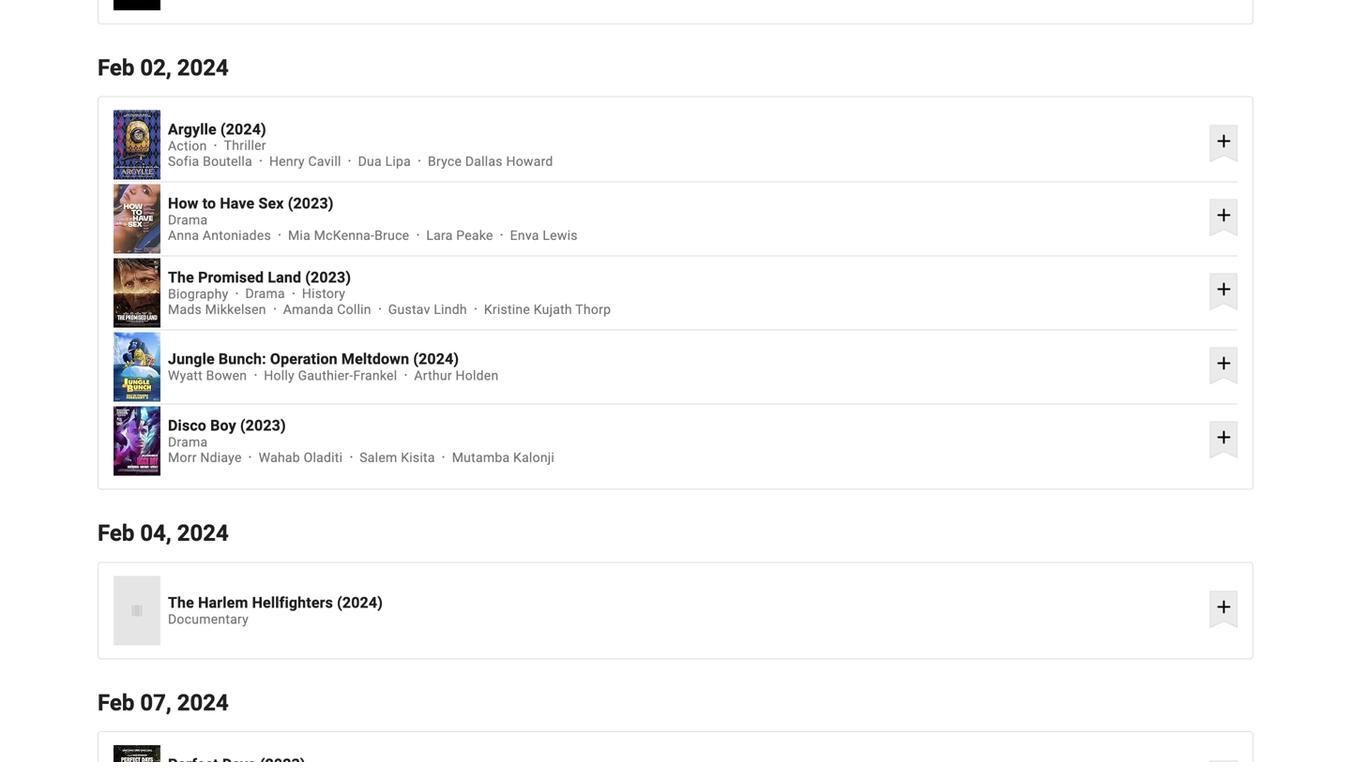 Task type: locate. For each thing, give the bounding box(es) containing it.
1 vertical spatial (2024)
[[413, 351, 459, 368]]

gustav lindh
[[388, 302, 467, 317]]

2024 right 04,
[[177, 520, 229, 547]]

history
[[302, 286, 345, 302]]

1 vertical spatial the
[[168, 594, 194, 612]]

3 2024 from the top
[[177, 690, 229, 717]]

movie image
[[129, 604, 144, 619]]

holden
[[456, 368, 499, 384]]

mia
[[288, 228, 311, 243]]

disco
[[168, 417, 206, 435]]

0 vertical spatial the
[[168, 269, 194, 286]]

8 group from the top
[[114, 746, 160, 763]]

wyatt bowen
[[168, 368, 247, 384]]

3 add image from the top
[[1212, 426, 1235, 449]]

1 2024 from the top
[[177, 54, 229, 81]]

the for the promised land (2023)
[[168, 269, 194, 286]]

chip the cat in argylle (2024) image
[[114, 110, 160, 180]]

the inside the harlem hellfighters (2024) documentary
[[168, 594, 194, 612]]

2 vertical spatial feb
[[98, 690, 135, 717]]

2 group from the top
[[114, 110, 160, 180]]

enva
[[510, 228, 539, 243]]

add image for have
[[1212, 204, 1235, 227]]

group left sofia
[[114, 110, 160, 180]]

group down 07,
[[114, 746, 160, 763]]

2 horizontal spatial (2024)
[[413, 351, 459, 368]]

1 vertical spatial add image
[[1212, 352, 1235, 375]]

feb left 02, at the left top of the page
[[98, 54, 135, 81]]

0 vertical spatial (2024)
[[220, 120, 266, 138]]

feb for feb 07, 2024
[[98, 690, 135, 717]]

the left the harlem on the bottom of the page
[[168, 594, 194, 612]]

kalonji
[[513, 450, 555, 466]]

bryce
[[428, 154, 462, 169]]

drama inside how to have sex (2023) drama
[[168, 212, 208, 228]]

2024 for feb 07, 2024
[[177, 690, 229, 717]]

drama up 'mikkelsen'
[[245, 286, 285, 302]]

feb
[[98, 54, 135, 81], [98, 520, 135, 547], [98, 690, 135, 717]]

kujath
[[534, 302, 572, 317]]

sofia
[[168, 154, 199, 169]]

4 group from the top
[[114, 259, 160, 328]]

2 vertical spatial 2024
[[177, 690, 229, 717]]

1 add image from the top
[[1212, 130, 1235, 152]]

(2023) up wahab
[[240, 417, 286, 435]]

1 vertical spatial (2023)
[[305, 269, 351, 286]]

add image for argylle (2024)
[[1212, 130, 1235, 152]]

feb 02, 2024
[[98, 54, 229, 81]]

jungle
[[168, 351, 215, 368]]

group for the harlem hellfighters (2024)
[[114, 576, 160, 646]]

the harlem hellfighters (2024) documentary
[[168, 594, 383, 627]]

thorp
[[575, 302, 611, 317]]

jungle bunch: operation meltdown (2024) button
[[168, 351, 1202, 368]]

sex
[[258, 194, 284, 212]]

how to have sex (2023) drama
[[168, 194, 334, 228]]

lewis
[[543, 228, 578, 243]]

the up the mads
[[168, 269, 194, 286]]

dua lipa
[[358, 154, 411, 169]]

0 vertical spatial (2023)
[[288, 194, 334, 212]]

add image
[[1212, 204, 1235, 227], [1212, 352, 1235, 375], [1212, 426, 1235, 449]]

argylle (2024)
[[168, 120, 266, 138]]

2 vertical spatial add image
[[1212, 596, 1235, 619]]

disco boy (2023) drama
[[168, 417, 286, 450]]

1 add image from the top
[[1212, 204, 1235, 227]]

group left the mads
[[114, 259, 160, 328]]

group left 'how'
[[114, 184, 160, 254]]

lara
[[426, 228, 453, 243]]

7 group from the top
[[114, 576, 160, 646]]

2024 right 02, at the left top of the page
[[177, 54, 229, 81]]

(2023) up the mia in the left of the page
[[288, 194, 334, 212]]

bruce
[[374, 228, 409, 243]]

drama up "morr"
[[168, 434, 208, 450]]

lara peake
[[426, 228, 493, 243]]

0 vertical spatial add image
[[1212, 204, 1235, 227]]

(2024) down gustav lindh
[[413, 351, 459, 368]]

2 add image from the top
[[1212, 278, 1235, 301]]

2 vertical spatial drama
[[168, 434, 208, 450]]

2 feb from the top
[[98, 520, 135, 547]]

3 group from the top
[[114, 184, 160, 254]]

1 vertical spatial 2024
[[177, 520, 229, 547]]

07,
[[140, 690, 171, 717]]

feb for feb 04, 2024
[[98, 520, 135, 547]]

group
[[114, 0, 160, 10], [114, 110, 160, 180], [114, 184, 160, 254], [114, 259, 160, 328], [114, 333, 160, 402], [114, 407, 160, 476], [114, 576, 160, 646], [114, 746, 160, 763]]

anna antoniades
[[168, 228, 271, 243]]

2 vertical spatial (2023)
[[240, 417, 286, 435]]

2024
[[177, 54, 229, 81], [177, 520, 229, 547], [177, 690, 229, 717]]

2 the from the top
[[168, 594, 194, 612]]

the
[[168, 269, 194, 286], [168, 594, 194, 612]]

2 vertical spatial (2024)
[[337, 594, 383, 612]]

add image for (2023)
[[1212, 426, 1235, 449]]

franz rogowski in disco boy (2023) image
[[114, 407, 160, 476]]

jungle bunch: operation meltdown (2024) image
[[114, 333, 160, 402]]

(2023) up amanda collin
[[305, 269, 351, 286]]

1 vertical spatial add image
[[1212, 278, 1235, 301]]

1 vertical spatial feb
[[98, 520, 135, 547]]

wahab oladiti
[[259, 450, 343, 466]]

(2024) right hellfighters
[[337, 594, 383, 612]]

2024 for feb 04, 2024
[[177, 520, 229, 547]]

2024 right 07,
[[177, 690, 229, 717]]

henry cavill
[[269, 154, 341, 169]]

kristine
[[484, 302, 530, 317]]

ndiaye
[[200, 450, 242, 466]]

arthur holden
[[414, 368, 499, 384]]

drama inside disco boy (2023) drama
[[168, 434, 208, 450]]

3 feb from the top
[[98, 690, 135, 717]]

group left wyatt
[[114, 333, 160, 402]]

3 add image from the top
[[1212, 596, 1235, 619]]

wahab
[[259, 450, 300, 466]]

5 group from the top
[[114, 333, 160, 402]]

lindh
[[434, 302, 467, 317]]

arthur
[[414, 368, 452, 384]]

2 2024 from the top
[[177, 520, 229, 547]]

(2024) up boutella
[[220, 120, 266, 138]]

kristine kujath thorp
[[484, 302, 611, 317]]

1 group from the top
[[114, 0, 160, 10]]

group left "morr"
[[114, 407, 160, 476]]

jungle bunch: operation meltdown (2024)
[[168, 351, 459, 368]]

(2023)
[[288, 194, 334, 212], [305, 269, 351, 286], [240, 417, 286, 435]]

salem kisita
[[360, 450, 435, 466]]

meltdown
[[341, 351, 409, 368]]

(2023) inside how to have sex (2023) drama
[[288, 194, 334, 212]]

drama
[[168, 212, 208, 228], [245, 286, 285, 302], [168, 434, 208, 450]]

koji yakusho in perfect days (2023) image
[[114, 746, 160, 763]]

mads
[[168, 302, 202, 317]]

the for the harlem hellfighters (2024) documentary
[[168, 594, 194, 612]]

0 vertical spatial add image
[[1212, 130, 1235, 152]]

feb left 07,
[[98, 690, 135, 717]]

have
[[220, 194, 255, 212]]

collin
[[337, 302, 371, 317]]

2 vertical spatial add image
[[1212, 426, 1235, 449]]

group up 02, at the left top of the page
[[114, 0, 160, 10]]

add image
[[1212, 130, 1235, 152], [1212, 278, 1235, 301], [1212, 596, 1235, 619]]

0 vertical spatial drama
[[168, 212, 208, 228]]

feb for feb 02, 2024
[[98, 54, 135, 81]]

0 vertical spatial 2024
[[177, 54, 229, 81]]

0 vertical spatial feb
[[98, 54, 135, 81]]

howard
[[506, 154, 553, 169]]

(2024)
[[220, 120, 266, 138], [413, 351, 459, 368], [337, 594, 383, 612]]

1 horizontal spatial (2024)
[[337, 594, 383, 612]]

0 horizontal spatial (2024)
[[220, 120, 266, 138]]

1 feb from the top
[[98, 54, 135, 81]]

oladiti
[[304, 450, 343, 466]]

drama up anna
[[168, 212, 208, 228]]

lipa
[[385, 154, 411, 169]]

group left documentary
[[114, 576, 160, 646]]

6 group from the top
[[114, 407, 160, 476]]

feb left 04,
[[98, 520, 135, 547]]

mads mikkelsen in the promised land (2023) image
[[114, 259, 160, 328]]

group for how to have sex (2023)
[[114, 184, 160, 254]]

1 the from the top
[[168, 269, 194, 286]]

hellfighters
[[252, 594, 333, 612]]



Task type: vqa. For each thing, say whether or not it's contained in the screenshot.
News to the middle
no



Task type: describe. For each thing, give the bounding box(es) containing it.
feb 04, 2024
[[98, 520, 229, 547]]

gustav
[[388, 302, 430, 317]]

amanda
[[283, 302, 334, 317]]

dallas
[[465, 154, 503, 169]]

anna
[[168, 228, 199, 243]]

bunch:
[[219, 351, 266, 368]]

group for disco boy (2023)
[[114, 407, 160, 476]]

enva lewis
[[510, 228, 578, 243]]

cavill
[[308, 154, 341, 169]]

2024 for feb 02, 2024
[[177, 54, 229, 81]]

promised
[[198, 269, 264, 286]]

bryce dallas howard
[[428, 154, 553, 169]]

argylle
[[168, 120, 217, 138]]

disco boy (2023) button
[[168, 417, 1202, 435]]

group for argylle (2024)
[[114, 110, 160, 180]]

(2024) inside the harlem hellfighters (2024) documentary
[[337, 594, 383, 612]]

thriller
[[224, 138, 266, 153]]

biography
[[168, 286, 228, 302]]

antoniades
[[203, 228, 271, 243]]

boy
[[210, 417, 236, 435]]

02,
[[140, 54, 171, 81]]

documentary
[[168, 612, 249, 627]]

holly
[[264, 368, 295, 384]]

the epidemic (2023) image
[[114, 0, 160, 10]]

add image for the promised land (2023)
[[1212, 278, 1235, 301]]

mia mckenna-bruce
[[288, 228, 409, 243]]

sofia boutella
[[168, 154, 252, 169]]

salem
[[360, 450, 397, 466]]

the harlem hellfighters (2024) button
[[168, 594, 1202, 612]]

frankel
[[353, 368, 397, 384]]

wyatt
[[168, 368, 203, 384]]

dua
[[358, 154, 382, 169]]

morr ndiaye
[[168, 450, 242, 466]]

mckenna-
[[314, 228, 375, 243]]

group for jungle bunch: operation meltdown (2024)
[[114, 333, 160, 402]]

argylle (2024) button
[[168, 120, 1202, 138]]

04,
[[140, 520, 171, 547]]

peake
[[456, 228, 493, 243]]

(2023) inside disco boy (2023) drama
[[240, 417, 286, 435]]

the promised land (2023) button
[[168, 269, 1202, 286]]

holly gauthier-frankel
[[264, 368, 397, 384]]

how to have sex (2023) button
[[168, 194, 1202, 212]]

mikkelsen
[[205, 302, 266, 317]]

2 add image from the top
[[1212, 352, 1235, 375]]

mia mckenna-bruce in how to have sex (2023) image
[[114, 184, 160, 254]]

the promised land (2023)
[[168, 269, 351, 286]]

mutamba
[[452, 450, 510, 466]]

operation
[[270, 351, 338, 368]]

how
[[168, 194, 198, 212]]

to
[[202, 194, 216, 212]]

land
[[268, 269, 301, 286]]

amanda collin
[[283, 302, 371, 317]]

kisita
[[401, 450, 435, 466]]

morr
[[168, 450, 197, 466]]

boutella
[[203, 154, 252, 169]]

action
[[168, 138, 207, 153]]

feb 07, 2024
[[98, 690, 229, 717]]

1 vertical spatial drama
[[245, 286, 285, 302]]

henry
[[269, 154, 305, 169]]

mutamba kalonji
[[452, 450, 555, 466]]

mads mikkelsen
[[168, 302, 266, 317]]

harlem
[[198, 594, 248, 612]]

bowen
[[206, 368, 247, 384]]

gauthier-
[[298, 368, 353, 384]]

group for the promised land (2023)
[[114, 259, 160, 328]]



